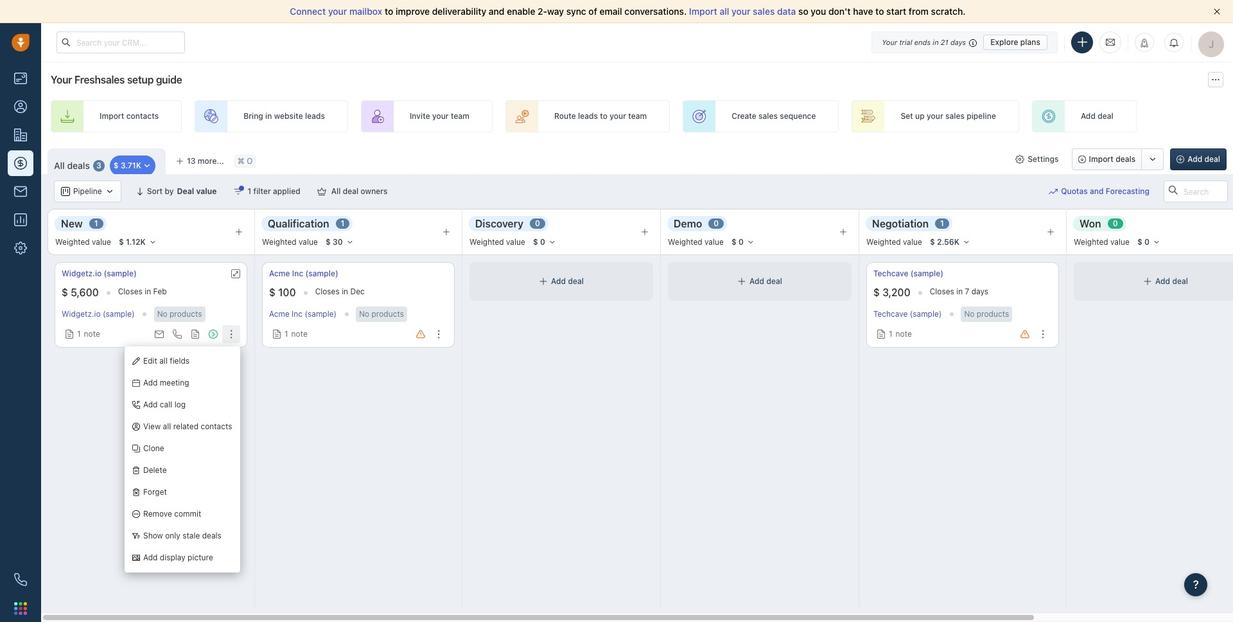 Task type: describe. For each thing, give the bounding box(es) containing it.
dec
[[351, 287, 365, 296]]

$ 0 for discovery
[[533, 237, 546, 247]]

$ 2.56k
[[931, 237, 960, 247]]

freshsales
[[74, 74, 125, 85]]

1 techcave from the top
[[874, 269, 909, 278]]

1.12k
[[126, 237, 146, 247]]

deal inside add deal button
[[1205, 154, 1221, 164]]

pipeline button
[[54, 181, 121, 202]]

invite your team
[[410, 111, 470, 121]]

1 techcave (sample) from the top
[[874, 269, 944, 278]]

weighted for discovery
[[470, 237, 504, 247]]

2 inc from the top
[[292, 309, 303, 319]]

import deals button
[[1072, 148, 1143, 170]]

your trial ends in 21 days
[[883, 38, 967, 46]]

add deal button
[[1171, 148, 1228, 170]]

forecasting
[[1107, 187, 1150, 196]]

deals for all
[[67, 160, 90, 171]]

2 widgetz.io (sample) link from the top
[[62, 309, 135, 319]]

settings
[[1028, 154, 1059, 164]]

1 right new
[[94, 219, 98, 228]]

1 filter applied
[[248, 186, 301, 196]]

more...
[[198, 156, 224, 166]]

demo
[[674, 218, 703, 229]]

value for demo
[[705, 237, 724, 247]]

1 horizontal spatial to
[[600, 111, 608, 121]]

improve
[[396, 6, 430, 17]]

data
[[778, 6, 797, 17]]

o
[[247, 156, 253, 166]]

sort by deal value
[[147, 186, 217, 196]]

so
[[799, 6, 809, 17]]

value for discovery
[[507, 237, 526, 247]]

import deals
[[1090, 154, 1136, 164]]

$ 1.12k
[[119, 237, 146, 247]]

2 techcave from the top
[[874, 309, 908, 319]]

0 horizontal spatial and
[[489, 6, 505, 17]]

no products for $ 100
[[359, 309, 404, 319]]

container_wx8msf4aqz5i3rn1 image inside $ 3.71k button
[[143, 161, 152, 170]]

add inside button
[[1188, 154, 1203, 164]]

create
[[732, 111, 757, 121]]

container_wx8msf4aqz5i3rn1 image inside pipeline dropdown button
[[105, 187, 114, 196]]

closes for $ 100
[[315, 287, 340, 296]]

13 more...
[[187, 156, 224, 166]]

commit
[[174, 509, 201, 519]]

container_wx8msf4aqz5i3rn1 image inside 'all deal owners' button
[[317, 187, 326, 196]]

⌘
[[238, 156, 245, 166]]

note for $ 5,600
[[84, 329, 100, 339]]

2 techcave (sample) link from the top
[[874, 309, 942, 319]]

$ 30 button
[[320, 235, 360, 249]]

by
[[165, 186, 174, 196]]

1 note for $ 3,200
[[889, 329, 912, 339]]

30
[[333, 237, 343, 247]]

closes for $ 5,600
[[118, 287, 143, 296]]

deals for import
[[1116, 154, 1136, 164]]

1 leads from the left
[[305, 111, 325, 121]]

$ 3.71k button
[[110, 156, 156, 176]]

filter
[[254, 186, 271, 196]]

(sample) down closes in feb
[[103, 309, 135, 319]]

add deal link
[[1033, 100, 1137, 132]]

in for new
[[145, 287, 151, 296]]

$ 1.12k button
[[113, 235, 162, 249]]

bring in website leads
[[244, 111, 325, 121]]

1 widgetz.io (sample) from the top
[[62, 269, 137, 278]]

import contacts link
[[51, 100, 182, 132]]

your left data
[[732, 6, 751, 17]]

bring
[[244, 111, 263, 121]]

1 note for $ 100
[[285, 329, 308, 339]]

⌘ o
[[238, 156, 253, 166]]

$ 0 for demo
[[732, 237, 744, 247]]

phone element
[[8, 567, 33, 593]]

products for $ 100
[[372, 309, 404, 319]]

13 more... button
[[169, 152, 231, 170]]

2 horizontal spatial to
[[876, 6, 885, 17]]

stale
[[183, 531, 200, 541]]

connect
[[290, 6, 326, 17]]

(sample) down 3,200
[[910, 309, 942, 319]]

of
[[589, 6, 598, 17]]

value for new
[[92, 237, 111, 247]]

container_wx8msf4aqz5i3rn1 image down $ 5,600 in the top left of the page
[[65, 330, 74, 339]]

route leads to your team link
[[506, 100, 670, 132]]

1 acme inc (sample) from the top
[[269, 269, 339, 278]]

bring in website leads link
[[195, 100, 348, 132]]

$ 100
[[269, 287, 296, 298]]

$ 5,600
[[62, 287, 99, 298]]

1 acme from the top
[[269, 269, 290, 278]]

set up your sales pipeline link
[[852, 100, 1020, 132]]

13
[[187, 156, 196, 166]]

1 inside 1 filter applied button
[[248, 186, 251, 196]]

value for won
[[1111, 237, 1130, 247]]

in for qualification
[[342, 287, 348, 296]]

weighted value for demo
[[668, 237, 724, 247]]

import all your sales data link
[[690, 6, 799, 17]]

phone image
[[14, 573, 27, 586]]

Search your CRM... text field
[[57, 31, 185, 53]]

set up your sales pipeline
[[901, 111, 997, 121]]

email
[[600, 6, 623, 17]]

products for $ 3,200
[[977, 309, 1010, 319]]

1 widgetz.io (sample) link from the top
[[62, 268, 137, 279]]

container_wx8msf4aqz5i3rn1 image inside settings popup button
[[1016, 155, 1025, 164]]

container_wx8msf4aqz5i3rn1 image down $ 3,200
[[877, 330, 886, 339]]

connect your mailbox link
[[290, 6, 385, 17]]

(sample) up "closes in dec"
[[306, 269, 339, 278]]

sync
[[567, 6, 587, 17]]

website
[[274, 111, 303, 121]]

in right bring
[[265, 111, 272, 121]]

pipeline
[[967, 111, 997, 121]]

from
[[909, 6, 929, 17]]

you
[[811, 6, 827, 17]]

1 filter applied button
[[225, 181, 309, 202]]

menu containing edit all fields
[[125, 346, 240, 573]]

ends
[[915, 38, 931, 46]]

your for your freshsales setup guide
[[51, 74, 72, 85]]

1 up $ 2.56k
[[941, 219, 945, 228]]

meeting
[[160, 378, 189, 388]]

sales left "pipeline"
[[946, 111, 965, 121]]

clone
[[143, 444, 164, 453]]

Search field
[[1165, 181, 1229, 202]]

explore
[[991, 37, 1019, 47]]

your right invite
[[432, 111, 449, 121]]

2 widgetz.io (sample) from the top
[[62, 309, 135, 319]]

your left the "mailbox"
[[328, 6, 347, 17]]

weighted value for new
[[55, 237, 111, 247]]

1 acme inc (sample) link from the top
[[269, 268, 339, 279]]

$ 0 button for discovery
[[528, 235, 562, 249]]

view
[[143, 422, 161, 432]]

1 down $ 3,200
[[889, 329, 893, 339]]

applied
[[273, 186, 301, 196]]

related
[[173, 422, 199, 432]]

2-
[[538, 6, 548, 17]]

add deal inside button
[[1188, 154, 1221, 164]]

1 team from the left
[[451, 111, 470, 121]]

trial
[[900, 38, 913, 46]]

2 acme from the top
[[269, 309, 290, 319]]

negotiation
[[873, 218, 929, 229]]

create sales sequence link
[[683, 100, 840, 132]]

new
[[61, 218, 83, 229]]

$ 3.71k
[[114, 161, 141, 170]]

have
[[854, 6, 874, 17]]

value for qualification
[[299, 237, 318, 247]]

close image
[[1215, 8, 1221, 15]]

no for $ 100
[[359, 309, 370, 319]]

display
[[160, 553, 186, 563]]



Task type: locate. For each thing, give the bounding box(es) containing it.
only
[[165, 531, 181, 541]]

your
[[883, 38, 898, 46], [51, 74, 72, 85]]

1 horizontal spatial contacts
[[201, 422, 232, 432]]

3 weighted value from the left
[[470, 237, 526, 247]]

all deals 3
[[54, 160, 101, 171]]

2 1 note from the left
[[285, 329, 308, 339]]

1 horizontal spatial your
[[883, 38, 898, 46]]

0 vertical spatial techcave
[[874, 269, 909, 278]]

in for negotiation
[[957, 287, 964, 296]]

all left data
[[720, 6, 730, 17]]

days right '7'
[[972, 287, 989, 296]]

container_wx8msf4aqz5i3rn1 image
[[143, 161, 152, 170], [61, 187, 70, 196], [234, 187, 243, 196], [65, 330, 74, 339], [877, 330, 886, 339]]

deals left 3
[[67, 160, 90, 171]]

2 no products from the left
[[359, 309, 404, 319]]

plans
[[1021, 37, 1041, 47]]

1 up the $ 30 'button'
[[341, 219, 345, 228]]

3 1 note from the left
[[889, 329, 912, 339]]

$ inside popup button
[[114, 161, 119, 170]]

1 vertical spatial contacts
[[201, 422, 232, 432]]

1 horizontal spatial products
[[372, 309, 404, 319]]

import up quotas and forecasting
[[1090, 154, 1114, 164]]

note down 100
[[292, 329, 308, 339]]

weighted value down negotiation
[[867, 237, 923, 247]]

closes for $ 3,200
[[930, 287, 955, 296]]

0 vertical spatial techcave (sample) link
[[874, 268, 944, 279]]

no down '7'
[[965, 309, 975, 319]]

all left 'owners'
[[331, 186, 341, 196]]

weighted value for negotiation
[[867, 237, 923, 247]]

1 products from the left
[[170, 309, 202, 319]]

1 vertical spatial import
[[100, 111, 124, 121]]

2 closes from the left
[[315, 287, 340, 296]]

closes left dec
[[315, 287, 340, 296]]

no down dec
[[359, 309, 370, 319]]

deals inside menu
[[202, 531, 222, 541]]

2 products from the left
[[372, 309, 404, 319]]

inc up 100
[[292, 269, 304, 278]]

2.56k
[[938, 237, 960, 247]]

0 vertical spatial contacts
[[126, 111, 159, 121]]

techcave (sample) link down 3,200
[[874, 309, 942, 319]]

0 horizontal spatial all
[[54, 160, 65, 171]]

container_wx8msf4aqz5i3rn1 image
[[1016, 155, 1025, 164], [105, 187, 114, 196], [317, 187, 326, 196], [1050, 187, 1059, 196], [539, 277, 548, 286], [738, 277, 747, 286], [1144, 277, 1153, 286], [273, 330, 282, 339]]

picture
[[188, 553, 213, 563]]

1 widgetz.io from the top
[[62, 269, 102, 278]]

1 horizontal spatial $ 0 button
[[726, 235, 761, 249]]

all for related
[[163, 422, 171, 432]]

container_wx8msf4aqz5i3rn1 image right 3.71k
[[143, 161, 152, 170]]

$
[[114, 161, 119, 170], [119, 237, 124, 247], [326, 237, 331, 247], [533, 237, 538, 247], [732, 237, 737, 247], [931, 237, 936, 247], [1138, 237, 1143, 247], [62, 287, 68, 298], [269, 287, 276, 298], [874, 287, 881, 298]]

2 horizontal spatial note
[[896, 329, 912, 339]]

techcave (sample) up 3,200
[[874, 269, 944, 278]]

up
[[916, 111, 925, 121]]

invite
[[410, 111, 430, 121]]

1 horizontal spatial no products
[[359, 309, 404, 319]]

3 no products from the left
[[965, 309, 1010, 319]]

container_wx8msf4aqz5i3rn1 image left 'pipeline'
[[61, 187, 70, 196]]

conversations.
[[625, 6, 687, 17]]

and right quotas
[[1091, 187, 1104, 196]]

1 $ 0 button from the left
[[528, 235, 562, 249]]

closes in dec
[[315, 287, 365, 296]]

(sample)
[[104, 269, 137, 278], [306, 269, 339, 278], [911, 269, 944, 278], [103, 309, 135, 319], [305, 309, 337, 319], [910, 309, 942, 319]]

techcave (sample) link up 3,200
[[874, 268, 944, 279]]

weighted for new
[[55, 237, 90, 247]]

all right view
[[163, 422, 171, 432]]

1 horizontal spatial leads
[[578, 111, 598, 121]]

create sales sequence
[[732, 111, 816, 121]]

1 horizontal spatial $ 0
[[732, 237, 744, 247]]

1 inc from the top
[[292, 269, 304, 278]]

1 vertical spatial widgetz.io (sample)
[[62, 309, 135, 319]]

guide
[[156, 74, 182, 85]]

0 horizontal spatial $ 0 button
[[528, 235, 562, 249]]

your left freshsales
[[51, 74, 72, 85]]

contacts
[[126, 111, 159, 121], [201, 422, 232, 432]]

container_wx8msf4aqz5i3rn1 image inside quotas and forecasting link
[[1050, 187, 1059, 196]]

contacts down setup
[[126, 111, 159, 121]]

2 acme inc (sample) link from the top
[[269, 309, 337, 319]]

2 weighted value from the left
[[262, 237, 318, 247]]

1 no from the left
[[157, 309, 168, 319]]

0 horizontal spatial closes
[[118, 287, 143, 296]]

delete
[[143, 466, 167, 475]]

1 vertical spatial acme inc (sample) link
[[269, 309, 337, 319]]

deliverability
[[432, 6, 487, 17]]

6 weighted value from the left
[[1075, 237, 1130, 247]]

$ 0 button for won
[[1132, 235, 1167, 249]]

widgetz.io (sample) down 5,600
[[62, 309, 135, 319]]

1 horizontal spatial and
[[1091, 187, 1104, 196]]

weighted down discovery
[[470, 237, 504, 247]]

send email image
[[1107, 37, 1116, 48]]

1 horizontal spatial note
[[292, 329, 308, 339]]

3
[[96, 161, 101, 171]]

2 horizontal spatial products
[[977, 309, 1010, 319]]

contacts right related
[[201, 422, 232, 432]]

all for fields
[[160, 356, 168, 366]]

no
[[157, 309, 168, 319], [359, 309, 370, 319], [965, 309, 975, 319]]

explore plans link
[[984, 34, 1048, 50]]

1 horizontal spatial team
[[629, 111, 647, 121]]

in left dec
[[342, 287, 348, 296]]

0 vertical spatial days
[[951, 38, 967, 46]]

0 vertical spatial all
[[54, 160, 65, 171]]

2 $ 0 from the left
[[732, 237, 744, 247]]

days
[[951, 38, 967, 46], [972, 287, 989, 296]]

widgetz.io down $ 5,600 in the top left of the page
[[62, 309, 101, 319]]

0 horizontal spatial your
[[51, 74, 72, 85]]

scratch.
[[932, 6, 966, 17]]

1 horizontal spatial import
[[690, 6, 718, 17]]

0 horizontal spatial to
[[385, 6, 394, 17]]

0 vertical spatial acme inc (sample) link
[[269, 268, 339, 279]]

1 no products from the left
[[157, 309, 202, 319]]

2 techcave (sample) from the top
[[874, 309, 942, 319]]

0 vertical spatial acme inc (sample)
[[269, 269, 339, 278]]

closes left 'feb'
[[118, 287, 143, 296]]

in left 21
[[933, 38, 939, 46]]

0 horizontal spatial 1 note
[[77, 329, 100, 339]]

value
[[196, 186, 217, 196], [92, 237, 111, 247], [299, 237, 318, 247], [507, 237, 526, 247], [705, 237, 724, 247], [904, 237, 923, 247], [1111, 237, 1130, 247]]

1 vertical spatial widgetz.io (sample) link
[[62, 309, 135, 319]]

(sample) down "closes in dec"
[[305, 309, 337, 319]]

value for negotiation
[[904, 237, 923, 247]]

closes left '7'
[[930, 287, 955, 296]]

3,200
[[883, 287, 911, 298]]

2 horizontal spatial deals
[[1116, 154, 1136, 164]]

1 vertical spatial acme inc (sample)
[[269, 309, 337, 319]]

widgetz.io (sample) up 5,600
[[62, 269, 137, 278]]

0 vertical spatial and
[[489, 6, 505, 17]]

1 vertical spatial and
[[1091, 187, 1104, 196]]

1 vertical spatial widgetz.io
[[62, 309, 101, 319]]

sort
[[147, 186, 163, 196]]

widgetz.io (sample) link down 5,600
[[62, 309, 135, 319]]

weighted value down demo
[[668, 237, 724, 247]]

0 vertical spatial widgetz.io
[[62, 269, 102, 278]]

0 horizontal spatial products
[[170, 309, 202, 319]]

leads
[[305, 111, 325, 121], [578, 111, 598, 121]]

all deal owners button
[[309, 181, 396, 202]]

2 weighted from the left
[[262, 237, 297, 247]]

0 horizontal spatial no
[[157, 309, 168, 319]]

invite your team link
[[361, 100, 493, 132]]

1 note down 3,200
[[889, 329, 912, 339]]

products for $ 5,600
[[170, 309, 202, 319]]

pipeline
[[73, 187, 102, 196]]

$ 3.71k button
[[106, 155, 159, 177]]

to right the "mailbox"
[[385, 6, 394, 17]]

weighted value for qualification
[[262, 237, 318, 247]]

note down 3,200
[[896, 329, 912, 339]]

widgetz.io up $ 5,600 in the top left of the page
[[62, 269, 102, 278]]

closes
[[118, 287, 143, 296], [315, 287, 340, 296], [930, 287, 955, 296]]

2 widgetz.io from the top
[[62, 309, 101, 319]]

0 vertical spatial inc
[[292, 269, 304, 278]]

1 horizontal spatial deals
[[202, 531, 222, 541]]

6 weighted from the left
[[1075, 237, 1109, 247]]

1 $ 0 from the left
[[533, 237, 546, 247]]

0 horizontal spatial team
[[451, 111, 470, 121]]

deal inside add deal link
[[1098, 111, 1114, 121]]

no products for $ 5,600
[[157, 309, 202, 319]]

3 $ 0 button from the left
[[1132, 235, 1167, 249]]

in left '7'
[[957, 287, 964, 296]]

1 horizontal spatial no
[[359, 309, 370, 319]]

weighted value down won
[[1075, 237, 1130, 247]]

add meeting
[[143, 378, 189, 388]]

$ 0 button
[[528, 235, 562, 249], [726, 235, 761, 249], [1132, 235, 1167, 249]]

all
[[720, 6, 730, 17], [160, 356, 168, 366], [163, 422, 171, 432]]

3 note from the left
[[896, 329, 912, 339]]

1 note from the left
[[84, 329, 100, 339]]

all up pipeline dropdown button
[[54, 160, 65, 171]]

no products down '7'
[[965, 309, 1010, 319]]

1 vertical spatial techcave
[[874, 309, 908, 319]]

5 weighted value from the left
[[867, 237, 923, 247]]

import for import contacts
[[100, 111, 124, 121]]

weighted for negotiation
[[867, 237, 902, 247]]

0 vertical spatial widgetz.io (sample) link
[[62, 268, 137, 279]]

to
[[385, 6, 394, 17], [876, 6, 885, 17], [600, 111, 608, 121]]

weighted for demo
[[668, 237, 703, 247]]

1 down 100
[[285, 329, 288, 339]]

weighted down qualification
[[262, 237, 297, 247]]

all
[[54, 160, 65, 171], [331, 186, 341, 196]]

deals up forecasting
[[1116, 154, 1136, 164]]

container_wx8msf4aqz5i3rn1 image inside 1 filter applied button
[[234, 187, 243, 196]]

1 vertical spatial acme
[[269, 309, 290, 319]]

setup
[[127, 74, 154, 85]]

1 vertical spatial all
[[160, 356, 168, 366]]

weighted value down qualification
[[262, 237, 318, 247]]

0 vertical spatial techcave (sample)
[[874, 269, 944, 278]]

call
[[160, 400, 172, 410]]

import for import deals
[[1090, 154, 1114, 164]]

2 acme inc (sample) from the top
[[269, 309, 337, 319]]

weighted for qualification
[[262, 237, 297, 247]]

container_wx8msf4aqz5i3rn1 image left filter at the top left of the page
[[234, 187, 243, 196]]

deal
[[177, 186, 194, 196]]

team
[[451, 111, 470, 121], [629, 111, 647, 121]]

no for $ 5,600
[[157, 309, 168, 319]]

4 weighted value from the left
[[668, 237, 724, 247]]

2 note from the left
[[292, 329, 308, 339]]

2 horizontal spatial $ 0 button
[[1132, 235, 1167, 249]]

don't
[[829, 6, 851, 17]]

3 weighted from the left
[[470, 237, 504, 247]]

7
[[966, 287, 970, 296]]

1 vertical spatial techcave (sample)
[[874, 309, 942, 319]]

acme inc (sample) up 100
[[269, 269, 339, 278]]

all deals link
[[54, 159, 90, 172]]

fields
[[170, 356, 190, 366]]

weighted value for discovery
[[470, 237, 526, 247]]

1 1 note from the left
[[77, 329, 100, 339]]

$ 0 button for demo
[[726, 235, 761, 249]]

and left enable
[[489, 6, 505, 17]]

all right edit
[[160, 356, 168, 366]]

0 horizontal spatial deals
[[67, 160, 90, 171]]

weighted value for won
[[1075, 237, 1130, 247]]

import down your freshsales setup guide
[[100, 111, 124, 121]]

import
[[690, 6, 718, 17], [100, 111, 124, 121], [1090, 154, 1114, 164]]

2 leads from the left
[[578, 111, 598, 121]]

import inside button
[[1090, 154, 1114, 164]]

add display picture
[[143, 553, 213, 563]]

widgetz.io (sample) link up 5,600
[[62, 268, 137, 279]]

acme inc (sample) link up 100
[[269, 268, 339, 279]]

0 horizontal spatial contacts
[[126, 111, 159, 121]]

3.71k
[[121, 161, 141, 170]]

freshworks switcher image
[[14, 602, 27, 615]]

1 vertical spatial inc
[[292, 309, 303, 319]]

1 horizontal spatial closes
[[315, 287, 340, 296]]

weighted value down discovery
[[470, 237, 526, 247]]

your right route
[[610, 111, 627, 121]]

in
[[933, 38, 939, 46], [265, 111, 272, 121], [145, 287, 151, 296], [342, 287, 348, 296], [957, 287, 964, 296]]

note for $ 3,200
[[896, 329, 912, 339]]

qualification
[[268, 218, 329, 229]]

weighted down demo
[[668, 237, 703, 247]]

0 vertical spatial acme
[[269, 269, 290, 278]]

acme inc (sample) link
[[269, 268, 339, 279], [269, 309, 337, 319]]

no products down 'feb'
[[157, 309, 202, 319]]

closes in 7 days
[[930, 287, 989, 296]]

1 weighted from the left
[[55, 237, 90, 247]]

2 $ 0 button from the left
[[726, 235, 761, 249]]

4 weighted from the left
[[668, 237, 703, 247]]

1 weighted value from the left
[[55, 237, 111, 247]]

note down 5,600
[[84, 329, 100, 339]]

techcave up $ 3,200
[[874, 269, 909, 278]]

2 horizontal spatial no products
[[965, 309, 1010, 319]]

2 vertical spatial import
[[1090, 154, 1114, 164]]

quotas and forecasting link
[[1050, 181, 1163, 202]]

acme inc (sample) down 100
[[269, 309, 337, 319]]

note for $ 100
[[292, 329, 308, 339]]

2 horizontal spatial 1 note
[[889, 329, 912, 339]]

0 horizontal spatial import
[[100, 111, 124, 121]]

1 vertical spatial days
[[972, 287, 989, 296]]

all for deals
[[54, 160, 65, 171]]

acme up the $ 100
[[269, 269, 290, 278]]

1 vertical spatial all
[[331, 186, 341, 196]]

no products for $ 3,200
[[965, 309, 1010, 319]]

1 vertical spatial your
[[51, 74, 72, 85]]

your left trial
[[883, 38, 898, 46]]

inc down 100
[[292, 309, 303, 319]]

1 note
[[77, 329, 100, 339], [285, 329, 308, 339], [889, 329, 912, 339]]

import right the conversations. at the right of page
[[690, 6, 718, 17]]

1 horizontal spatial days
[[972, 287, 989, 296]]

0 horizontal spatial days
[[951, 38, 967, 46]]

your right up
[[927, 111, 944, 121]]

to right route
[[600, 111, 608, 121]]

0 horizontal spatial no products
[[157, 309, 202, 319]]

weighted down new
[[55, 237, 90, 247]]

menu
[[125, 346, 240, 573]]

1 note down 5,600
[[77, 329, 100, 339]]

in left 'feb'
[[145, 287, 151, 296]]

show
[[143, 531, 163, 541]]

container_wx8msf4aqz5i3rn1 image inside pipeline dropdown button
[[61, 187, 70, 196]]

$ inside 'button'
[[326, 237, 331, 247]]

2 horizontal spatial closes
[[930, 287, 955, 296]]

$ 2.56k button
[[925, 235, 977, 249]]

2 horizontal spatial no
[[965, 309, 975, 319]]

sales left data
[[753, 6, 775, 17]]

21
[[941, 38, 949, 46]]

5,600
[[71, 287, 99, 298]]

0 vertical spatial your
[[883, 38, 898, 46]]

1 down $ 5,600 in the top left of the page
[[77, 329, 81, 339]]

techcave down $ 3,200
[[874, 309, 908, 319]]

1 vertical spatial techcave (sample) link
[[874, 309, 942, 319]]

1 techcave (sample) link from the top
[[874, 268, 944, 279]]

no down 'feb'
[[157, 309, 168, 319]]

and
[[489, 6, 505, 17], [1091, 187, 1104, 196]]

0 vertical spatial import
[[690, 6, 718, 17]]

deal inside 'all deal owners' button
[[343, 186, 359, 196]]

2 horizontal spatial $ 0
[[1138, 237, 1150, 247]]

acme inc (sample) link down 100
[[269, 309, 337, 319]]

what's new image
[[1141, 39, 1150, 48]]

start
[[887, 6, 907, 17]]

0
[[535, 219, 541, 228], [714, 219, 719, 228], [1114, 219, 1119, 228], [540, 237, 546, 247], [739, 237, 744, 247], [1145, 237, 1150, 247]]

2 vertical spatial all
[[163, 422, 171, 432]]

sales right create
[[759, 111, 778, 121]]

note
[[84, 329, 100, 339], [292, 329, 308, 339], [896, 329, 912, 339]]

3 $ 0 from the left
[[1138, 237, 1150, 247]]

sales
[[753, 6, 775, 17], [759, 111, 778, 121], [946, 111, 965, 121]]

3 no from the left
[[965, 309, 975, 319]]

3 products from the left
[[977, 309, 1010, 319]]

5 weighted from the left
[[867, 237, 902, 247]]

weighted down negotiation
[[867, 237, 902, 247]]

1 left filter at the top left of the page
[[248, 186, 251, 196]]

route leads to your team
[[555, 111, 647, 121]]

deals right the stale
[[202, 531, 222, 541]]

all inside 'all deal owners' button
[[331, 186, 341, 196]]

inc inside acme inc (sample) link
[[292, 269, 304, 278]]

no for $ 3,200
[[965, 309, 975, 319]]

import deals group
[[1072, 148, 1165, 170]]

route
[[555, 111, 576, 121]]

2 team from the left
[[629, 111, 647, 121]]

mailbox
[[350, 6, 383, 17]]

owners
[[361, 186, 388, 196]]

$ 0 for won
[[1138, 237, 1150, 247]]

techcave (sample) down 3,200
[[874, 309, 942, 319]]

quotas and forecasting
[[1062, 187, 1150, 196]]

(sample) down $ 2.56k
[[911, 269, 944, 278]]

view all related contacts
[[143, 422, 232, 432]]

deals inside button
[[1116, 154, 1136, 164]]

weighted value down new
[[55, 237, 111, 247]]

acme down the $ 100
[[269, 309, 290, 319]]

2 no from the left
[[359, 309, 370, 319]]

1 horizontal spatial all
[[331, 186, 341, 196]]

days right 21
[[951, 38, 967, 46]]

2 horizontal spatial import
[[1090, 154, 1114, 164]]

0 vertical spatial all
[[720, 6, 730, 17]]

weighted for won
[[1075, 237, 1109, 247]]

1 closes from the left
[[118, 287, 143, 296]]

no products down dec
[[359, 309, 404, 319]]

widgetz.io (sample) link
[[62, 268, 137, 279], [62, 309, 135, 319]]

1 horizontal spatial 1 note
[[285, 329, 308, 339]]

1 note for $ 5,600
[[77, 329, 100, 339]]

your for your trial ends in 21 days
[[883, 38, 898, 46]]

0 horizontal spatial leads
[[305, 111, 325, 121]]

$ 3,200
[[874, 287, 911, 298]]

(sample) up closes in feb
[[104, 269, 137, 278]]

leads right route
[[578, 111, 598, 121]]

discovery
[[476, 218, 524, 229]]

3 closes from the left
[[930, 287, 955, 296]]

0 horizontal spatial note
[[84, 329, 100, 339]]

0 horizontal spatial $ 0
[[533, 237, 546, 247]]

all for deal
[[331, 186, 341, 196]]

to left start in the right top of the page
[[876, 6, 885, 17]]

1 note down 100
[[285, 329, 308, 339]]

0 vertical spatial widgetz.io (sample)
[[62, 269, 137, 278]]



Task type: vqa. For each thing, say whether or not it's contained in the screenshot.
21
yes



